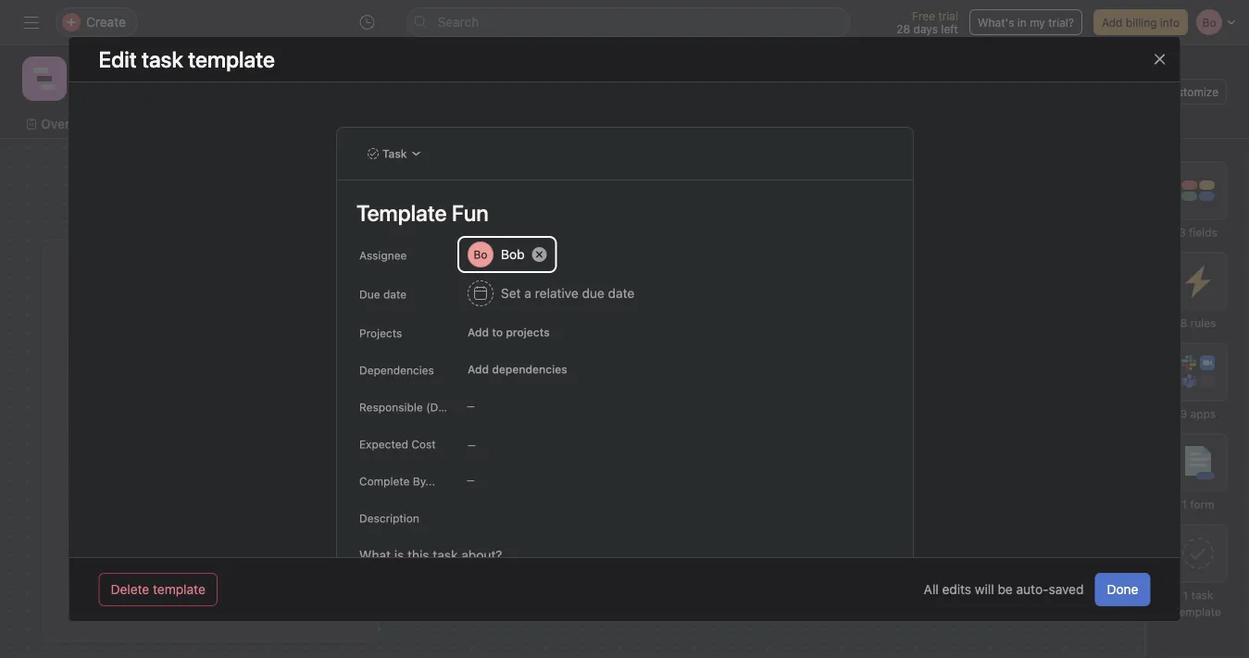 Task type: locate. For each thing, give the bounding box(es) containing it.
task right "done" button
[[1192, 589, 1214, 602]]

1 horizontal spatial incomplete
[[856, 337, 914, 350]]

1 vertical spatial template
[[1175, 606, 1221, 619]]

to
[[318, 266, 334, 288], [959, 298, 973, 315], [492, 326, 502, 339], [546, 385, 557, 398], [924, 385, 935, 398]]

overview
[[41, 116, 98, 132], [445, 298, 510, 315]]

0 horizontal spatial when
[[449, 385, 480, 398]]

0 vertical spatial overview
[[41, 116, 98, 132]]

0 horizontal spatial date
[[383, 288, 406, 301]]

4
[[846, 337, 853, 350]]

expected cost
[[359, 438, 435, 451]]

added
[[260, 266, 313, 288]]

task inside button
[[382, 147, 407, 160]]

set assignee
[[481, 443, 557, 458]]

complete down expected at the bottom
[[359, 475, 409, 488]]

complete
[[881, 439, 939, 454], [359, 475, 409, 488]]

free trial 28 days left
[[897, 9, 958, 35]]

1 horizontal spatial when
[[827, 385, 858, 398]]

2 when from the left
[[827, 385, 858, 398]]

to inside the when tasks move to this section, what should happen automatically?
[[546, 385, 557, 398]]

section, left what
[[583, 385, 626, 398]]

0 vertical spatial 1
[[468, 337, 473, 350]]

1 horizontal spatial section,
[[961, 385, 1004, 398]]

0 vertical spatial by...
[[942, 439, 968, 454]]

set up — dropdown button
[[481, 443, 501, 458]]

delete template
[[111, 582, 205, 597]]

to left projects at the left of the page
[[492, 326, 502, 339]]

section, inside the when tasks move to this section, what should happen automatically?
[[583, 385, 626, 398]]

my
[[1030, 16, 1045, 29]]

task
[[537, 337, 559, 350], [1192, 589, 1214, 602]]

move up automatically?
[[515, 385, 543, 398]]

0 vertical spatial 3
[[1179, 226, 1186, 239]]

0 vertical spatial —
[[466, 401, 474, 412]]

timeline image
[[33, 68, 56, 90]]

calendar
[[357, 116, 412, 132]]

task down calendar
[[382, 147, 407, 160]]

0 horizontal spatial move
[[515, 385, 543, 398]]

by... down cost
[[412, 475, 435, 488]]

assignee
[[504, 443, 557, 458]]

0 horizontal spatial template
[[153, 582, 205, 597]]

a
[[524, 286, 531, 301]]

overview down section
[[445, 298, 510, 315]]

form
[[1190, 498, 1215, 511]]

calendar link
[[342, 114, 412, 134]]

0 vertical spatial task
[[537, 337, 559, 350]]

dependencies
[[492, 363, 567, 376]]

add left billing in the top right of the page
[[1102, 16, 1123, 29]]

1 horizontal spatial date
[[608, 286, 634, 301]]

1 vertical spatial add
[[467, 326, 489, 339]]

all
[[924, 582, 939, 597]]

section,
[[583, 385, 626, 398], [961, 385, 1004, 398]]

2 vertical spatial add
[[467, 363, 489, 376]]

set a relative due date
[[501, 286, 634, 301]]

edit
[[99, 46, 137, 72]]

complete inside button
[[881, 439, 939, 454]]

2 vertical spatial 1
[[1183, 589, 1188, 602]]

0 vertical spatial task
[[382, 147, 407, 160]]

when inside the when tasks move to this section, what should happen automatically?
[[449, 385, 480, 398]]

template
[[153, 582, 205, 597], [1175, 606, 1221, 619]]

this for overview
[[560, 385, 580, 398]]

days
[[914, 22, 938, 35]]

1 vertical spatial by...
[[412, 475, 435, 488]]

pre-event (1 month to go) button
[[823, 290, 1110, 323]]

due
[[582, 286, 604, 301]]

tasks
[[161, 266, 205, 288], [917, 337, 944, 350], [483, 385, 512, 398], [861, 385, 889, 398]]

2 incomplete from the left
[[856, 337, 914, 350]]

add
[[1102, 16, 1123, 29], [467, 326, 489, 339], [467, 363, 489, 376]]

1 vertical spatial —
[[466, 475, 474, 486]]

to up set complete by...
[[924, 385, 935, 398]]

1 horizontal spatial template
[[1175, 606, 1221, 619]]

0 horizontal spatial incomplete
[[476, 337, 534, 350]]

what
[[629, 385, 655, 398]]

when for overview
[[449, 385, 480, 398]]

are
[[130, 266, 156, 288]]

1
[[468, 337, 473, 350], [1182, 498, 1187, 511], [1183, 589, 1188, 602]]

2 section, from the left
[[961, 385, 1004, 398]]

when tasks move to this section, what should happen automatically?
[[449, 385, 694, 415]]

1 for form
[[1182, 498, 1187, 511]]

0 horizontal spatial section,
[[583, 385, 626, 398]]

incomplete right 4
[[856, 337, 914, 350]]

add left projects at the left of the page
[[467, 326, 489, 339]]

move for pre-event (1 month to go)
[[892, 385, 921, 398]]

0 horizontal spatial complete
[[359, 475, 409, 488]]

section, left do
[[961, 385, 1004, 398]]

0 horizontal spatial task
[[537, 337, 559, 350]]

to inside "button"
[[492, 326, 502, 339]]

forms
[[68, 400, 101, 413]]

— down happen
[[466, 475, 474, 486]]

set down automatically:
[[858, 439, 878, 454]]

28
[[897, 22, 911, 35]]

this up set complete by... button
[[938, 385, 958, 398]]

incomplete for pre-event (1 month to go)
[[856, 337, 914, 350]]

event
[[853, 298, 891, 315]]

task left templates
[[68, 491, 92, 504]]

what's in my trial?
[[978, 16, 1074, 29]]

tasks up automatically:
[[861, 385, 889, 398]]

1 — from the top
[[466, 401, 474, 412]]

overview down timeline image
[[41, 116, 98, 132]]

set a relative due date button
[[459, 277, 643, 310]]

to up automatically?
[[546, 385, 557, 398]]

automatically:
[[827, 402, 903, 415]]

1 vertical spatial overview
[[445, 298, 510, 315]]

(department)
[[426, 401, 496, 414]]

share button
[[1063, 79, 1125, 105]]

template right "done" button
[[1175, 606, 1221, 619]]

0 horizontal spatial this
[[560, 385, 580, 398]]

0 vertical spatial template
[[153, 582, 205, 597]]

1 horizontal spatial overview
[[445, 298, 510, 315]]

set left 'a'
[[501, 286, 521, 301]]

3 for 3 fields
[[1179, 226, 1186, 239]]

when up (department)
[[449, 385, 480, 398]]

1 right "done" button
[[1183, 589, 1188, 602]]

due date
[[359, 288, 406, 301]]

0 horizontal spatial task
[[68, 491, 92, 504]]

add to projects
[[467, 326, 549, 339]]

template inside the delete template button
[[153, 582, 205, 597]]

1 horizontal spatial task
[[1192, 589, 1214, 602]]

add inside "button"
[[467, 326, 489, 339]]

info
[[1160, 16, 1180, 29]]

1 vertical spatial complete
[[359, 475, 409, 488]]

go)
[[977, 298, 1000, 315]]

overview link
[[26, 114, 98, 134]]

bob
[[501, 247, 524, 262]]

3 this from the left
[[1024, 385, 1043, 398]]

this inside the when tasks move to this section, what should happen automatically?
[[560, 385, 580, 398]]

move up automatically:
[[892, 385, 921, 398]]

set assignee button
[[445, 428, 733, 474]]

move for overview
[[515, 385, 543, 398]]

when tasks move to this section, do this automatically:
[[827, 385, 1043, 415]]

1 this from the left
[[560, 385, 580, 398]]

tasks down add dependencies
[[483, 385, 512, 398]]

2 — from the top
[[466, 475, 474, 486]]

2 horizontal spatial this
[[1024, 385, 1043, 398]]

delete
[[111, 582, 149, 597]]

1 section, from the left
[[583, 385, 626, 398]]

what's
[[978, 16, 1014, 29]]

date inside dropdown button
[[608, 286, 634, 301]]

Expected Cost text field
[[459, 427, 681, 460]]

responsible (department)
[[359, 401, 496, 414]]

add up happen
[[467, 363, 489, 376]]

to inside 'button'
[[959, 298, 973, 315]]

0 vertical spatial complete
[[881, 439, 939, 454]]

add to starred image
[[285, 71, 300, 86]]

0 vertical spatial add
[[1102, 16, 1123, 29]]

incomplete
[[476, 337, 534, 350], [856, 337, 914, 350]]

None text field
[[78, 62, 250, 95]]

task for task
[[382, 147, 407, 160]]

incomplete up add dependencies
[[476, 337, 534, 350]]

section, inside when tasks move to this section, do this automatically:
[[961, 385, 1004, 398]]

— down add dependencies button
[[466, 401, 474, 412]]

1 incomplete from the left
[[476, 337, 534, 350]]

when up automatically:
[[827, 385, 858, 398]]

set complete by...
[[858, 439, 968, 454]]

section
[[445, 270, 486, 283]]

this up automatically?
[[560, 385, 580, 398]]

this right do
[[1024, 385, 1043, 398]]

tasks inside how are tasks being added to this project?
[[161, 266, 205, 288]]

1 move from the left
[[515, 385, 543, 398]]

by... down when tasks move to this section, do this automatically: on the bottom
[[942, 439, 968, 454]]

to inside when tasks move to this section, do this automatically:
[[924, 385, 935, 398]]

move inside the when tasks move to this section, what should happen automatically?
[[515, 385, 543, 398]]

move inside when tasks move to this section, do this automatically:
[[892, 385, 921, 398]]

1 vertical spatial task
[[1192, 589, 1214, 602]]

by... inside button
[[942, 439, 968, 454]]

1 horizontal spatial by...
[[942, 439, 968, 454]]

1 when from the left
[[449, 385, 480, 398]]

1 horizontal spatial this
[[938, 385, 958, 398]]

1 up add dependencies button
[[468, 337, 473, 350]]

this project?
[[160, 292, 262, 313]]

0 horizontal spatial overview
[[41, 116, 98, 132]]

1 vertical spatial task
[[68, 491, 92, 504]]

3 left the apps
[[1181, 407, 1188, 420]]

complete down when tasks move to this section, do this automatically: on the bottom
[[881, 439, 939, 454]]

to right added
[[318, 266, 334, 288]]

move
[[515, 385, 543, 398], [892, 385, 921, 398]]

1 horizontal spatial move
[[892, 385, 921, 398]]

expected
[[359, 438, 408, 451]]

dashboard link
[[551, 114, 632, 134]]

4 incomplete tasks
[[846, 337, 944, 350]]

1 inside 1 task template
[[1183, 589, 1188, 602]]

to left the go)
[[959, 298, 973, 315]]

bo
[[982, 85, 996, 98]]

2 this from the left
[[938, 385, 958, 398]]

2 move from the left
[[892, 385, 921, 398]]

will
[[975, 582, 994, 597]]

task template
[[142, 46, 275, 72]]

files
[[768, 116, 796, 132]]

add billing info
[[1102, 16, 1180, 29]]

— inside dropdown button
[[466, 475, 474, 486]]

task up dependencies
[[537, 337, 559, 350]]

set for set complete by...
[[858, 439, 878, 454]]

— inside popup button
[[466, 401, 474, 412]]

add for add dependencies
[[467, 363, 489, 376]]

task
[[382, 147, 407, 160], [68, 491, 92, 504]]

messages
[[669, 116, 731, 132]]

set inside dropdown button
[[501, 286, 521, 301]]

1 horizontal spatial complete
[[881, 439, 939, 454]]

template right delete at the left of page
[[153, 582, 205, 597]]

when
[[449, 385, 480, 398], [827, 385, 858, 398]]

when inside when tasks move to this section, do this automatically:
[[827, 385, 858, 398]]

1 vertical spatial 1
[[1182, 498, 1187, 511]]

1 left form
[[1182, 498, 1187, 511]]

1 vertical spatial 3
[[1181, 407, 1188, 420]]

3 left fields at the top right of page
[[1179, 226, 1186, 239]]

tasks up "this project?"
[[161, 266, 205, 288]]

1 horizontal spatial task
[[382, 147, 407, 160]]



Task type: describe. For each thing, give the bounding box(es) containing it.
add dependencies
[[467, 363, 567, 376]]

(1
[[895, 298, 908, 315]]

1 incomplete task
[[468, 337, 559, 350]]

be
[[998, 582, 1013, 597]]

workflow
[[449, 116, 506, 132]]

0 horizontal spatial by...
[[412, 475, 435, 488]]

overview inside button
[[445, 298, 510, 315]]

set complete by... button
[[823, 424, 1110, 470]]

3 for 3 apps
[[1181, 407, 1188, 420]]

description
[[359, 512, 419, 525]]

billing
[[1126, 16, 1157, 29]]

— button
[[459, 394, 570, 420]]

free
[[912, 9, 935, 22]]

add dependencies button
[[459, 357, 575, 382]]

month
[[911, 298, 955, 315]]

incomplete for overview
[[476, 337, 534, 350]]

close image
[[1153, 52, 1167, 67]]

— button
[[459, 468, 570, 494]]

1 for incomplete
[[468, 337, 473, 350]]

being
[[209, 266, 256, 288]]

share
[[1086, 85, 1116, 98]]

task for task templates
[[68, 491, 92, 504]]

tasks inside when tasks move to this section, do this automatically:
[[861, 385, 889, 398]]

relative
[[535, 286, 578, 301]]

remove image
[[532, 247, 547, 262]]

all edits will be auto-saved
[[924, 582, 1084, 597]]

done
[[1107, 582, 1139, 597]]

8
[[1180, 317, 1188, 330]]

projects
[[505, 326, 549, 339]]

task templates
[[68, 491, 149, 504]]

messages link
[[655, 114, 731, 134]]

rules
[[1191, 317, 1216, 330]]

task inside 1 task template
[[1192, 589, 1214, 602]]

bo button
[[978, 81, 1000, 103]]

pre-event (1 month to go)
[[823, 298, 1000, 315]]

left
[[941, 22, 958, 35]]

1 for task
[[1183, 589, 1188, 602]]

pre-
[[823, 298, 853, 315]]

section, for pre-event (1 month to go)
[[961, 385, 1004, 398]]

add for add billing info
[[1102, 16, 1123, 29]]

edits
[[942, 582, 972, 597]]

overview button
[[445, 290, 733, 323]]

trial?
[[1049, 16, 1074, 29]]

add to projects button
[[459, 320, 558, 345]]

do
[[1007, 385, 1021, 398]]

1 form
[[1182, 498, 1215, 511]]

add for add to projects
[[467, 326, 489, 339]]

tasks inside the when tasks move to this section, what should happen automatically?
[[483, 385, 512, 398]]

responsible
[[359, 401, 423, 414]]

set for set assignee
[[481, 443, 501, 458]]

task button
[[359, 141, 430, 167]]

done button
[[1095, 573, 1151, 607]]

add billing info button
[[1094, 9, 1188, 35]]

bob button
[[459, 238, 555, 271]]

apps
[[1191, 407, 1216, 420]]

dashboard
[[565, 116, 632, 132]]

templates
[[95, 491, 149, 504]]

search button
[[406, 7, 851, 37]]

projects
[[359, 327, 402, 340]]

— for (department)
[[466, 401, 474, 412]]

trial
[[938, 9, 958, 22]]

search
[[438, 14, 479, 30]]

how are tasks being added to this project?
[[88, 266, 334, 313]]

when for pre-event (1 month to go)
[[827, 385, 858, 398]]

happen
[[449, 402, 489, 415]]

complete by...
[[359, 475, 435, 488]]

cost
[[411, 438, 435, 451]]

section, for overview
[[583, 385, 626, 398]]

3 apps
[[1181, 407, 1216, 420]]

what's in my trial? button
[[970, 9, 1083, 35]]

tasks down month
[[917, 337, 944, 350]]

auto-
[[1016, 582, 1049, 597]]

how
[[88, 266, 126, 288]]

dependencies
[[359, 364, 434, 377]]

delete template button
[[99, 573, 217, 607]]

search list box
[[406, 7, 851, 37]]

Template Name text field
[[348, 192, 890, 234]]

saved
[[1049, 582, 1084, 597]]

files link
[[753, 114, 796, 134]]

set for set a relative due date
[[501, 286, 521, 301]]

edit task template
[[99, 46, 275, 72]]

should
[[658, 385, 694, 398]]

to inside how are tasks being added to this project?
[[318, 266, 334, 288]]

1 task template
[[1175, 589, 1221, 619]]

due
[[359, 288, 380, 301]]

— for by...
[[466, 475, 474, 486]]

workflow link
[[434, 114, 506, 134]]

automatically?
[[492, 402, 570, 415]]

assignee
[[359, 249, 406, 262]]

this for pre-event (1 month to go)
[[938, 385, 958, 398]]



Task type: vqa. For each thing, say whether or not it's contained in the screenshot.
Responsible
yes



